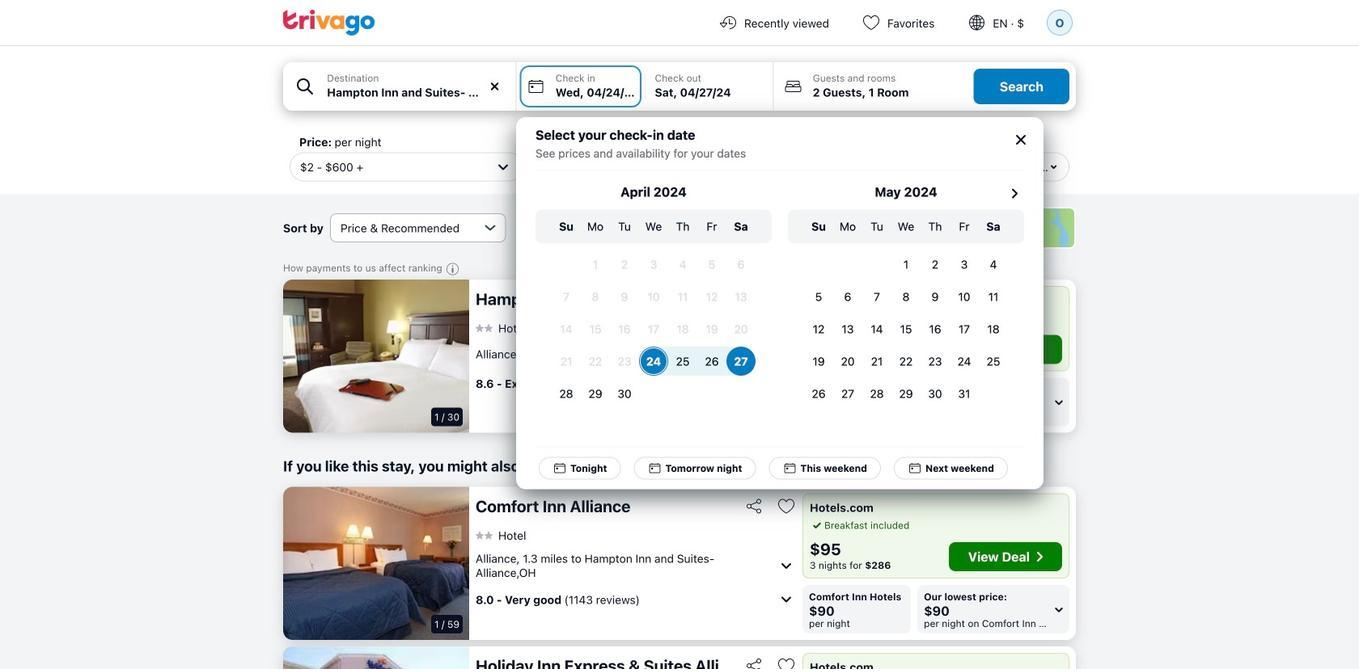 Task type: locate. For each thing, give the bounding box(es) containing it.
hampton inn and suites- alliance,oh, (alliance, usa) image
[[283, 280, 469, 433]]

trivago logo image
[[283, 10, 375, 36]]

None field
[[283, 62, 516, 111]]



Task type: describe. For each thing, give the bounding box(es) containing it.
comfort inn alliance, (alliance, usa) image
[[283, 488, 469, 641]]

Where to? search field
[[327, 84, 506, 101]]

holiday inn express & suites alliance, (alliance, usa) image
[[283, 647, 469, 670]]

clear image
[[488, 79, 502, 94]]

next image
[[1005, 184, 1024, 204]]



Task type: vqa. For each thing, say whether or not it's contained in the screenshot.
Comfort Inn Alliance, (Alliance, USA) image
yes



